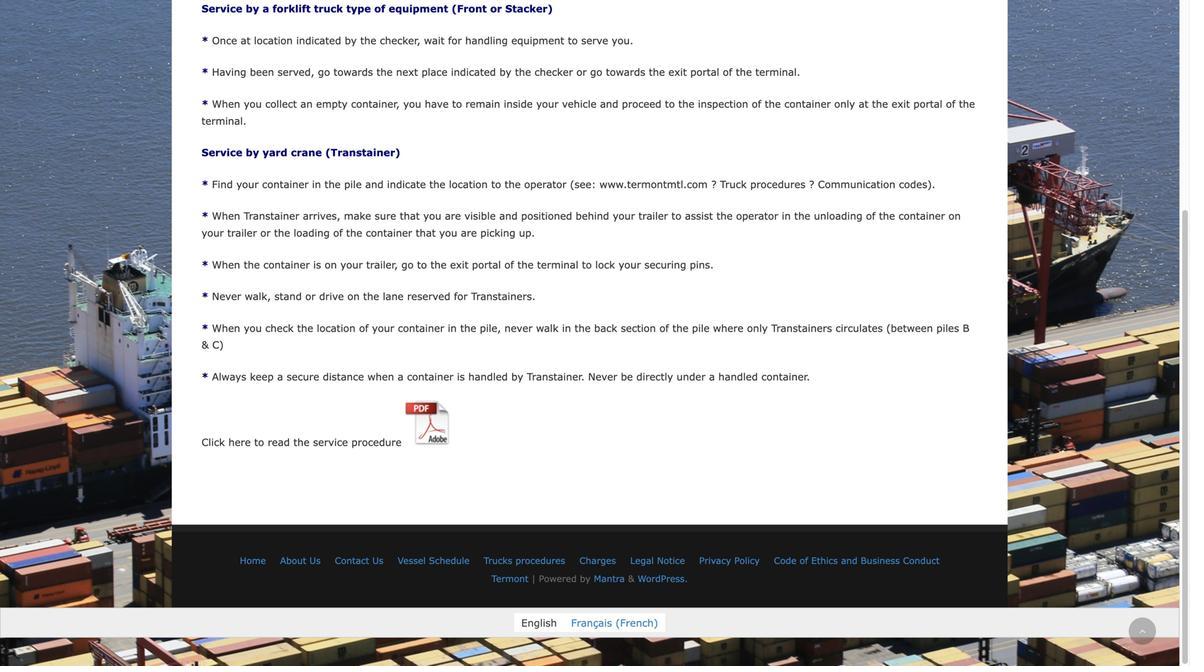 Task type: describe. For each thing, give the bounding box(es) containing it.
code of ethics and business conduct link
[[774, 555, 940, 566]]

a right keep
[[277, 371, 283, 383]]

english link
[[515, 613, 564, 632]]

by down the "type"
[[345, 34, 357, 46]]

location inside when you check the location of your container in the pile, never walk in the back section of the pile where only transtainers circulates (between piles b & c)
[[317, 322, 356, 334]]

yard
[[263, 146, 288, 158]]

and inside "when you collect an empty container, you have to remain inside your vehicle and proceed to the inspection of the container only at the exit portal of the terminal."
[[600, 98, 619, 110]]

behind
[[576, 210, 610, 222]]

read
[[268, 436, 290, 448]]

collect
[[265, 98, 297, 110]]

2 horizontal spatial go
[[591, 66, 603, 78]]

you.
[[612, 34, 634, 46]]

make
[[344, 210, 371, 222]]

picking
[[481, 227, 516, 239]]

8 * from the top
[[202, 322, 212, 334]]

to up reserved
[[417, 259, 427, 271]]

on inside when transtainer arrives, make sure that you are visible and positioned behind your trailer to assist the operator in the unloading of the container on your trailer or the loading of the container that you are picking up.
[[949, 210, 961, 222]]

inspection
[[698, 98, 749, 110]]

reserved
[[407, 290, 451, 302]]

here to
[[229, 436, 264, 448]]

piles
[[937, 322, 960, 334]]

0 vertical spatial are
[[445, 210, 461, 222]]

1 vertical spatial trailer
[[227, 227, 257, 239]]

* never walk, stand or drive on the lane reserved for transtainers.
[[202, 290, 536, 302]]

1 vertical spatial is
[[457, 371, 465, 383]]

unloading
[[814, 210, 863, 222]]

5 * from the top
[[202, 210, 212, 222]]

serve
[[582, 34, 609, 46]]

truck
[[720, 178, 747, 190]]

footer containing home
[[172, 525, 1008, 608]]

handling
[[466, 34, 508, 46]]

english
[[522, 617, 557, 629]]

1 horizontal spatial portal
[[691, 66, 720, 78]]

crane
[[291, 146, 322, 158]]

you left collect
[[244, 98, 262, 110]]

home link
[[240, 555, 266, 566]]

when for when you check the location of your container in the pile, never walk in the back section of the pile where only transtainers circulates (between piles b & c)
[[212, 322, 240, 334]]

contact
[[335, 555, 369, 566]]

section
[[621, 322, 656, 334]]

been
[[250, 66, 274, 78]]

or left drive
[[306, 290, 316, 302]]

about
[[280, 555, 307, 566]]

having
[[212, 66, 246, 78]]

walk
[[536, 322, 559, 334]]

0 horizontal spatial location
[[254, 34, 293, 46]]

mantra link
[[594, 573, 625, 584]]

* for find
[[202, 178, 209, 190]]

click
[[202, 436, 225, 448]]

secure
[[287, 371, 319, 383]]

when for when transtainer arrives, make sure that you are visible and positioned behind your trailer to assist the operator in the unloading of the container on your trailer or the loading of the container that you are picking up.
[[212, 210, 240, 222]]

trailer,
[[366, 259, 398, 271]]

* for having
[[202, 66, 209, 78]]

or right checker
[[577, 66, 587, 78]]

only for container
[[835, 98, 856, 110]]

privacy policy link
[[700, 555, 760, 566]]

you inside when you check the location of your container in the pile, never walk in the back section of the pile where only transtainers circulates (between piles b & c)
[[244, 322, 262, 334]]

or right '(front'
[[490, 3, 502, 15]]

home
[[240, 555, 266, 566]]

us for about us
[[310, 555, 321, 566]]

french
[[620, 617, 654, 629]]

checker
[[535, 66, 573, 78]]

communication
[[818, 178, 896, 190]]

to left serve
[[568, 34, 578, 46]]

0 horizontal spatial procedures
[[516, 555, 566, 566]]

0 vertical spatial pile
[[344, 178, 362, 190]]

2 vertical spatial on
[[348, 290, 360, 302]]

wordpress. link
[[638, 573, 688, 584]]

by left forklift
[[246, 3, 259, 15]]

(between
[[887, 322, 934, 334]]

your inside when you check the location of your container in the pile, never walk in the back section of the pile where only transtainers circulates (between piles b & c)
[[372, 322, 395, 334]]

2 ? from the left
[[809, 178, 815, 190]]

when you check the location of your container in the pile, never walk in the back section of the pile where only transtainers circulates (between piles b & c)
[[202, 322, 970, 351]]

business
[[861, 555, 900, 566]]

pdf_logo65 image
[[405, 400, 451, 446]]

in inside when transtainer arrives, make sure that you are visible and positioned behind your trailer to assist the operator in the unloading of the container on your trailer or the loading of the container that you are picking up.
[[782, 210, 791, 222]]

forklift
[[273, 3, 311, 15]]

about us link
[[280, 555, 321, 566]]

(see:
[[570, 178, 596, 190]]

of inside when transtainer arrives, make sure that you are visible and positioned behind your trailer to assist the operator in the unloading of the container on your trailer or the loading of the container that you are picking up.
[[866, 210, 876, 222]]

when
[[368, 371, 394, 383]]

1 towards from the left
[[334, 66, 373, 78]]

checker,
[[380, 34, 421, 46]]

to right proceed
[[665, 98, 675, 110]]

your right find
[[236, 178, 259, 190]]

pile inside when you check the location of your container in the pile, never walk in the back section of the pile where only transtainers circulates (between piles b & c)
[[692, 322, 710, 334]]

procedure
[[352, 436, 402, 448]]

and left indicate
[[365, 178, 384, 190]]

always
[[212, 371, 247, 383]]

* for never
[[202, 290, 209, 302]]

0 vertical spatial trailer
[[639, 210, 668, 222]]

your right lock
[[619, 259, 641, 271]]

find
[[212, 178, 233, 190]]

and inside footer
[[841, 555, 858, 566]]

vehicle
[[562, 98, 597, 110]]

2 towards from the left
[[606, 66, 646, 78]]

0 horizontal spatial exit
[[450, 259, 469, 271]]

check
[[265, 322, 294, 334]]

)
[[654, 617, 659, 629]]

service by a forklift truck type of equipment (front or stacker)
[[202, 3, 553, 15]]

securing
[[645, 259, 687, 271]]

to inside when transtainer arrives, make sure that you are visible and positioned behind your trailer to assist the operator in the unloading of the container on your trailer or the loading of the container that you are picking up.
[[672, 210, 682, 222]]

assist
[[685, 210, 713, 222]]

vessel
[[398, 555, 426, 566]]

transtainers
[[772, 322, 833, 334]]

portal inside "when you collect an empty container, you have to remain inside your vehicle and proceed to the inspection of the container only at the exit portal of the terminal."
[[914, 98, 943, 110]]

1 horizontal spatial go
[[402, 259, 414, 271]]

you down indicate
[[424, 210, 442, 222]]

ethics
[[812, 555, 838, 566]]

arrives,
[[303, 210, 341, 222]]

served,
[[278, 66, 315, 78]]

a right when
[[398, 371, 404, 383]]

privacy policy
[[700, 555, 760, 566]]

français ( french )
[[571, 617, 659, 629]]

container,
[[351, 98, 400, 110]]

in up the arrives,
[[312, 178, 321, 190]]

vessel schedule link
[[398, 555, 470, 566]]

once
[[212, 34, 237, 46]]

(front
[[452, 3, 487, 15]]

next
[[396, 66, 418, 78]]

contact us link
[[335, 555, 384, 566]]

empty
[[316, 98, 348, 110]]

0 vertical spatial never
[[212, 290, 241, 302]]

lane
[[383, 290, 404, 302]]

container inside when you check the location of your container in the pile, never walk in the back section of the pile where only transtainers circulates (between piles b & c)
[[398, 322, 445, 334]]

positioned
[[521, 210, 573, 222]]

us for contact us
[[373, 555, 384, 566]]

your left trailer, on the top of the page
[[341, 259, 363, 271]]



Task type: locate. For each thing, give the bounding box(es) containing it.
container.
[[762, 371, 811, 383]]

charges
[[580, 555, 616, 566]]

remain
[[466, 98, 501, 110]]

1 vertical spatial for
[[454, 290, 468, 302]]

1 horizontal spatial indicated
[[451, 66, 496, 78]]

4 * from the top
[[202, 178, 209, 190]]

towards up the empty
[[334, 66, 373, 78]]

1 service from the top
[[202, 3, 242, 15]]

keep
[[250, 371, 274, 383]]

code
[[774, 555, 797, 566]]

termont
[[492, 573, 529, 584]]

pile left where
[[692, 322, 710, 334]]

0 vertical spatial terminal.
[[756, 66, 801, 78]]

1 horizontal spatial ?
[[809, 178, 815, 190]]

2 horizontal spatial portal
[[914, 98, 943, 110]]

back
[[594, 322, 618, 334]]

1 horizontal spatial only
[[835, 98, 856, 110]]

1 vertical spatial procedures
[[516, 555, 566, 566]]

2 horizontal spatial exit
[[892, 98, 910, 110]]

|
[[532, 573, 536, 584]]

2 handled from the left
[[719, 371, 758, 383]]

service up once
[[202, 3, 242, 15]]

go right trailer, on the top of the page
[[402, 259, 414, 271]]

1 horizontal spatial trailer
[[639, 210, 668, 222]]

1 ? from the left
[[712, 178, 717, 190]]

operator inside when transtainer arrives, make sure that you are visible and positioned behind your trailer to assist the operator in the unloading of the container on your trailer or the loading of the container that you are picking up.
[[736, 210, 779, 222]]

you
[[244, 98, 262, 110], [403, 98, 422, 110], [424, 210, 442, 222], [439, 227, 458, 239], [244, 322, 262, 334]]

up.
[[519, 227, 535, 239]]

in left pile,
[[448, 322, 457, 334]]

0 vertical spatial procedures
[[751, 178, 806, 190]]

your inside "when you collect an empty container, you have to remain inside your vehicle and proceed to the inspection of the container only at the exit portal of the terminal."
[[536, 98, 559, 110]]

your right behind
[[613, 210, 635, 222]]

& left c)
[[202, 339, 209, 351]]

indicate
[[387, 178, 426, 190]]

and right ethics
[[841, 555, 858, 566]]

1 us from the left
[[310, 555, 321, 566]]

2 us from the left
[[373, 555, 384, 566]]

0 horizontal spatial portal
[[472, 259, 501, 271]]

? left truck at the right top
[[712, 178, 717, 190]]

service up find
[[202, 146, 242, 158]]

0 horizontal spatial terminal.
[[202, 115, 247, 127]]

have
[[425, 98, 449, 110]]

type
[[347, 3, 371, 15]]

click here to read the service procedure
[[202, 436, 405, 448]]

2 horizontal spatial on
[[949, 210, 961, 222]]

your
[[536, 98, 559, 110], [236, 178, 259, 190], [613, 210, 635, 222], [202, 227, 224, 239], [341, 259, 363, 271], [619, 259, 641, 271], [372, 322, 395, 334]]

2 * from the top
[[202, 66, 209, 78]]

transtainer
[[244, 210, 299, 222]]

1 vertical spatial never
[[588, 371, 618, 383]]

and
[[600, 98, 619, 110], [365, 178, 384, 190], [499, 210, 518, 222], [841, 555, 858, 566]]

* once at location indicated by the checker, wait for handling equipment to serve you.
[[202, 34, 634, 46]]

equipment up the * once at location indicated by the checker, wait for handling equipment to serve you.
[[389, 3, 448, 15]]

0 horizontal spatial us
[[310, 555, 321, 566]]

0 horizontal spatial handled
[[469, 371, 508, 383]]

only for where
[[747, 322, 768, 334]]

are left visible on the left top of page
[[445, 210, 461, 222]]

pile up the make
[[344, 178, 362, 190]]

us right about
[[310, 555, 321, 566]]

1 vertical spatial only
[[747, 322, 768, 334]]

and up picking
[[499, 210, 518, 222]]

loading
[[294, 227, 330, 239]]

0 vertical spatial operator
[[525, 178, 567, 190]]

for right wait
[[448, 34, 462, 46]]

under
[[677, 371, 706, 383]]

1 vertical spatial terminal.
[[202, 115, 247, 127]]

to up visible on the left top of page
[[492, 178, 501, 190]]

* when the container is on your trailer, go to the exit portal of the terminal to lock your securing pins.
[[202, 259, 714, 271]]

transtainers.
[[471, 290, 536, 302]]

0 vertical spatial for
[[448, 34, 462, 46]]

* for once
[[202, 34, 209, 46]]

notice
[[657, 555, 685, 566]]

service
[[202, 3, 242, 15], [202, 146, 242, 158]]

pile,
[[480, 322, 501, 334]]

? up unloading
[[809, 178, 815, 190]]

location up visible on the left top of page
[[449, 178, 488, 190]]

2 vertical spatial exit
[[450, 259, 469, 271]]

you up * when the container is on your trailer, go to the exit portal of the terminal to lock your securing pins.
[[439, 227, 458, 239]]

at
[[241, 34, 251, 46], [859, 98, 869, 110]]

or inside when transtainer arrives, make sure that you are visible and positioned behind your trailer to assist the operator in the unloading of the container on your trailer or the loading of the container that you are picking up.
[[260, 227, 271, 239]]

3 when from the top
[[212, 259, 240, 271]]

indicated down truck
[[296, 34, 341, 46]]

9 * from the top
[[202, 371, 209, 383]]

0 vertical spatial only
[[835, 98, 856, 110]]

0 horizontal spatial on
[[325, 259, 337, 271]]

* having been served, go towards the next place indicated by the checker or go towards the exit portal of the terminal.
[[202, 66, 801, 78]]

0 horizontal spatial &
[[202, 339, 209, 351]]

service for service by yard crane (transtainer)
[[202, 146, 242, 158]]

legal
[[631, 555, 654, 566]]

footer
[[172, 525, 1008, 608]]

your down find
[[202, 227, 224, 239]]

1 horizontal spatial us
[[373, 555, 384, 566]]

trailer down transtainer
[[227, 227, 257, 239]]

6 * from the top
[[202, 259, 209, 271]]

1 vertical spatial indicated
[[451, 66, 496, 78]]

or down transtainer
[[260, 227, 271, 239]]

termont link
[[492, 573, 529, 584]]

0 horizontal spatial trailer
[[227, 227, 257, 239]]

truck
[[314, 3, 343, 15]]

to left assist
[[672, 210, 682, 222]]

1 vertical spatial that
[[416, 227, 436, 239]]

are down visible on the left top of page
[[461, 227, 477, 239]]

2 horizontal spatial location
[[449, 178, 488, 190]]

1 horizontal spatial is
[[457, 371, 465, 383]]

4 when from the top
[[212, 322, 240, 334]]

when inside "when you collect an empty container, you have to remain inside your vehicle and proceed to the inspection of the container only at the exit portal of the terminal."
[[212, 98, 240, 110]]

when for when you collect an empty container, you have to remain inside your vehicle and proceed to the inspection of the container only at the exit portal of the terminal.
[[212, 98, 240, 110]]

1 * from the top
[[202, 34, 209, 46]]

sure
[[375, 210, 396, 222]]

schedule
[[429, 555, 470, 566]]

in
[[312, 178, 321, 190], [782, 210, 791, 222], [448, 322, 457, 334], [562, 322, 571, 334]]

0 horizontal spatial indicated
[[296, 34, 341, 46]]

0 horizontal spatial operator
[[525, 178, 567, 190]]

exit inside "when you collect an empty container, you have to remain inside your vehicle and proceed to the inspection of the container only at the exit portal of the terminal."
[[892, 98, 910, 110]]

procedures up |
[[516, 555, 566, 566]]

only inside "when you collect an empty container, you have to remain inside your vehicle and proceed to the inspection of the container only at the exit portal of the terminal."
[[835, 98, 856, 110]]

where
[[713, 322, 744, 334]]

7 * from the top
[[202, 290, 209, 302]]

0 horizontal spatial at
[[241, 34, 251, 46]]

never
[[505, 322, 533, 334]]

1 horizontal spatial terminal.
[[756, 66, 801, 78]]

to left lock
[[582, 259, 592, 271]]

equipment down "stacker)"
[[512, 34, 565, 46]]

1 vertical spatial are
[[461, 227, 477, 239]]

procedures
[[751, 178, 806, 190], [516, 555, 566, 566]]

powered
[[539, 573, 577, 584]]

handled down pile,
[[469, 371, 508, 383]]

vessel schedule
[[398, 555, 470, 566]]

0 vertical spatial exit
[[669, 66, 687, 78]]

exit
[[669, 66, 687, 78], [892, 98, 910, 110], [450, 259, 469, 271]]

that up * when the container is on your trailer, go to the exit portal of the terminal to lock your securing pins.
[[416, 227, 436, 239]]

go right served,
[[318, 66, 330, 78]]

stacker)
[[506, 3, 553, 15]]

towards down you.
[[606, 66, 646, 78]]

indicated
[[296, 34, 341, 46], [451, 66, 496, 78]]

0 vertical spatial that
[[400, 210, 420, 222]]

0 horizontal spatial never
[[212, 290, 241, 302]]

1 vertical spatial portal
[[914, 98, 943, 110]]

1 horizontal spatial operator
[[736, 210, 779, 222]]

to right have
[[452, 98, 462, 110]]

1 horizontal spatial location
[[317, 322, 356, 334]]

0 vertical spatial equipment
[[389, 3, 448, 15]]

1 vertical spatial equipment
[[512, 34, 565, 46]]

procedures right truck at the right top
[[751, 178, 806, 190]]

1 horizontal spatial at
[[859, 98, 869, 110]]

wait
[[424, 34, 445, 46]]

2 vertical spatial location
[[317, 322, 356, 334]]

operator up positioned
[[525, 178, 567, 190]]

by left 'transtainer.'
[[512, 371, 524, 383]]

that right sure
[[400, 210, 420, 222]]

portal
[[691, 66, 720, 78], [914, 98, 943, 110], [472, 259, 501, 271]]

only
[[835, 98, 856, 110], [747, 322, 768, 334]]

1 horizontal spatial on
[[348, 290, 360, 302]]

us right contact
[[373, 555, 384, 566]]

service
[[313, 436, 348, 448]]

français
[[571, 617, 612, 629]]

0 horizontal spatial go
[[318, 66, 330, 78]]

when transtainer arrives, make sure that you are visible and positioned behind your trailer to assist the operator in the unloading of the container on your trailer or the loading of the container that you are picking up.
[[202, 210, 961, 239]]

and right the vehicle
[[600, 98, 619, 110]]

location down drive
[[317, 322, 356, 334]]

when inside when you check the location of your container in the pile, never walk in the back section of the pile where only transtainers circulates (between piles b & c)
[[212, 322, 240, 334]]

0 horizontal spatial only
[[747, 322, 768, 334]]

1 horizontal spatial never
[[588, 371, 618, 383]]

* for always
[[202, 371, 209, 383]]

pile
[[344, 178, 362, 190], [692, 322, 710, 334]]

only inside when you check the location of your container in the pile, never walk in the back section of the pile where only transtainers circulates (between piles b & c)
[[747, 322, 768, 334]]

you left have
[[403, 98, 422, 110]]

service for service by a forklift truck type of equipment (front or stacker)
[[202, 3, 242, 15]]

when inside when transtainer arrives, make sure that you are visible and positioned behind your trailer to assist the operator in the unloading of the container on your trailer or the loading of the container that you are picking up.
[[212, 210, 240, 222]]

directly
[[637, 371, 674, 383]]

visible
[[465, 210, 496, 222]]

drive
[[319, 290, 344, 302]]

never
[[212, 290, 241, 302], [588, 371, 618, 383]]

privacy
[[700, 555, 732, 566]]

1 vertical spatial exit
[[892, 98, 910, 110]]

2 service from the top
[[202, 146, 242, 158]]

for down * when the container is on your trailer, go to the exit portal of the terminal to lock your securing pins.
[[454, 290, 468, 302]]

0 vertical spatial at
[[241, 34, 251, 46]]

0 vertical spatial service
[[202, 3, 242, 15]]

1 horizontal spatial equipment
[[512, 34, 565, 46]]

1 vertical spatial location
[[449, 178, 488, 190]]

trucks procedures link
[[484, 555, 566, 566]]

1 horizontal spatial exit
[[669, 66, 687, 78]]

0 vertical spatial portal
[[691, 66, 720, 78]]

charges link
[[580, 555, 616, 566]]

2 when from the top
[[212, 210, 240, 222]]

trailer down the www.termontmtl.com
[[639, 210, 668, 222]]

terminal. inside "when you collect an empty container, you have to remain inside your vehicle and proceed to the inspection of the container only at the exit portal of the terminal."
[[202, 115, 247, 127]]

towards
[[334, 66, 373, 78], [606, 66, 646, 78]]

place
[[422, 66, 448, 78]]

1 vertical spatial on
[[325, 259, 337, 271]]

0 vertical spatial on
[[949, 210, 961, 222]]

handled right under
[[719, 371, 758, 383]]

2 vertical spatial portal
[[472, 259, 501, 271]]

your right inside
[[536, 98, 559, 110]]

&
[[202, 339, 209, 351], [628, 573, 635, 584]]

a left forklift
[[263, 3, 269, 15]]

proceed
[[622, 98, 662, 110]]

www.termontmtl.com
[[600, 178, 708, 190]]

(transtainer)
[[325, 146, 401, 158]]

0 vertical spatial indicated
[[296, 34, 341, 46]]

by up inside
[[500, 66, 512, 78]]

code of ethics and business conduct
[[774, 555, 940, 566]]

mantra
[[594, 573, 625, 584]]

never left be
[[588, 371, 618, 383]]

a right under
[[709, 371, 715, 383]]

0 vertical spatial location
[[254, 34, 293, 46]]

stand
[[275, 290, 302, 302]]

at inside "when you collect an empty container, you have to remain inside your vehicle and proceed to the inspection of the container only at the exit portal of the terminal."
[[859, 98, 869, 110]]

1 vertical spatial &
[[628, 573, 635, 584]]

termont | powered by mantra & wordpress.
[[492, 573, 688, 584]]

codes).
[[899, 178, 936, 190]]

in left unloading
[[782, 210, 791, 222]]

1 horizontal spatial handled
[[719, 371, 758, 383]]

& inside when you check the location of your container in the pile, never walk in the back section of the pile where only transtainers circulates (between piles b & c)
[[202, 339, 209, 351]]

1 when from the top
[[212, 98, 240, 110]]

b
[[963, 322, 970, 334]]

container
[[785, 98, 831, 110], [262, 178, 309, 190], [899, 210, 946, 222], [366, 227, 412, 239], [263, 259, 310, 271], [398, 322, 445, 334], [407, 371, 454, 383]]

1 vertical spatial operator
[[736, 210, 779, 222]]

0 vertical spatial is
[[313, 259, 321, 271]]

and inside when transtainer arrives, make sure that you are visible and positioned behind your trailer to assist the operator in the unloading of the container on your trailer or the loading of the container that you are picking up.
[[499, 210, 518, 222]]

by down charges link
[[580, 573, 591, 584]]

0 horizontal spatial pile
[[344, 178, 362, 190]]

never left walk,
[[212, 290, 241, 302]]

0 horizontal spatial equipment
[[389, 3, 448, 15]]

you left check
[[244, 322, 262, 334]]

0 horizontal spatial ?
[[712, 178, 717, 190]]

0 horizontal spatial towards
[[334, 66, 373, 78]]

by
[[246, 3, 259, 15], [345, 34, 357, 46], [500, 66, 512, 78], [246, 146, 259, 158], [512, 371, 524, 383], [580, 573, 591, 584]]

container inside "when you collect an empty container, you have to remain inside your vehicle and proceed to the inspection of the container only at the exit portal of the terminal."
[[785, 98, 831, 110]]

about us
[[280, 555, 321, 566]]

indicated up the remain
[[451, 66, 496, 78]]

trucks procedures
[[484, 555, 566, 566]]

your down lane
[[372, 322, 395, 334]]

0 horizontal spatial is
[[313, 259, 321, 271]]

of the
[[333, 227, 362, 239]]

1 horizontal spatial pile
[[692, 322, 710, 334]]

walk,
[[245, 290, 271, 302]]

1 vertical spatial pile
[[692, 322, 710, 334]]

1 horizontal spatial &
[[628, 573, 635, 584]]

go down serve
[[591, 66, 603, 78]]

by left "yard"
[[246, 146, 259, 158]]

location up the been at the left
[[254, 34, 293, 46]]

circulates
[[836, 322, 883, 334]]

1 horizontal spatial procedures
[[751, 178, 806, 190]]

in right "walk"
[[562, 322, 571, 334]]

1 handled from the left
[[469, 371, 508, 383]]

distance
[[323, 371, 364, 383]]

* for when
[[202, 259, 209, 271]]

operator down truck at the right top
[[736, 210, 779, 222]]

3 * from the top
[[202, 98, 212, 110]]

1 vertical spatial at
[[859, 98, 869, 110]]

& down legal
[[628, 573, 635, 584]]

for
[[448, 34, 462, 46], [454, 290, 468, 302]]

wordpress.
[[638, 573, 688, 584]]

c)
[[212, 339, 224, 351]]

1 horizontal spatial towards
[[606, 66, 646, 78]]

0 vertical spatial &
[[202, 339, 209, 351]]

1 vertical spatial service
[[202, 146, 242, 158]]



Task type: vqa. For each thing, say whether or not it's contained in the screenshot.
'Legal'
yes



